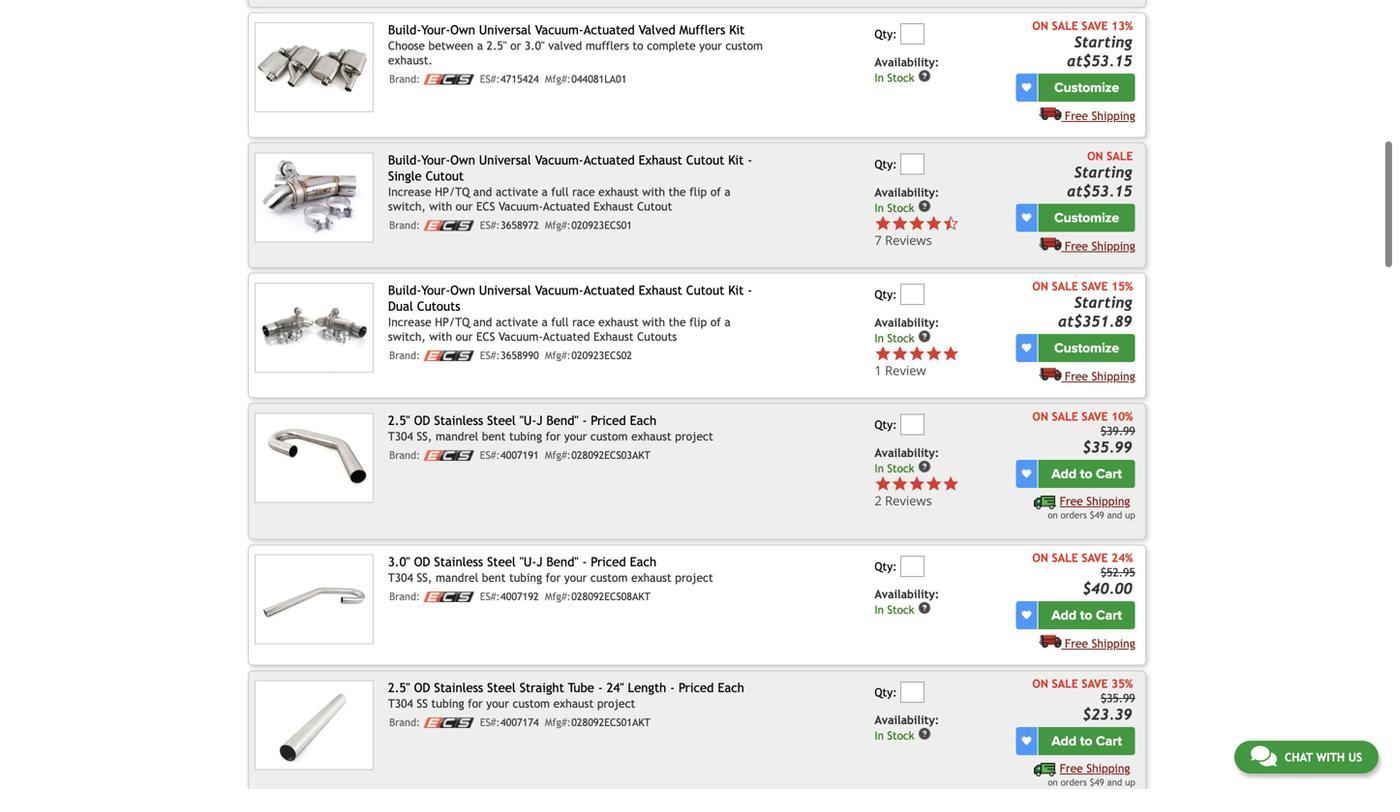 Task type: locate. For each thing, give the bounding box(es) containing it.
on up on sale save 24% $52.95 $40.00
[[1048, 510, 1058, 521]]

customize link down on sale
[[1039, 204, 1136, 232]]

2 brand: from the top
[[389, 219, 420, 231]]

on inside on sale save 10% $39.99 $35.99
[[1033, 410, 1049, 423]]

starting up the $351.89
[[1075, 294, 1133, 311]]

mfg#: down the valved
[[545, 73, 571, 85]]

es#3658972 - 020923ecs01 -  build-your-own universal vacuum-actuated exhaust cutout kit - single cutout - increase hp/tq and activate a full race exhaust with the flip of a switch, with our ecs vacuum-actuated exhaust cutout - ecs - audi bmw volkswagen mercedes benz mini porsche image
[[255, 153, 374, 243]]

your for $35.99
[[564, 429, 587, 443]]

$49
[[1090, 510, 1105, 521], [1090, 777, 1105, 788]]

2 up from the top
[[1126, 777, 1136, 788]]

1 vertical spatial 2.5"
[[388, 413, 410, 428]]

hp/tq for 1
[[435, 315, 470, 329]]

0 vertical spatial project
[[675, 429, 714, 443]]

custom up 028092ecs03akt at the bottom left
[[591, 429, 628, 443]]

hp/tq inside build-your-own universal vacuum-actuated exhaust cutout kit - single cutout increase hp/tq and activate a full race exhaust with the flip of a switch, with our ecs vacuum-actuated exhaust cutout
[[435, 185, 470, 198]]

1 review
[[875, 362, 927, 379]]

availability: in stock
[[875, 55, 940, 84], [875, 186, 940, 215], [875, 316, 940, 345], [875, 446, 940, 475], [875, 588, 940, 617], [875, 713, 940, 743]]

straight
[[520, 681, 564, 696]]

save left 15%
[[1082, 279, 1108, 293]]

switch,
[[388, 199, 426, 213], [388, 330, 426, 343]]

shipping down $23.39
[[1087, 762, 1131, 776]]

custom up 028092ecs08akt
[[591, 571, 628, 585]]

mfg#: for 2.5" od stainless steel straight tube - 24" length - priced each
[[545, 717, 571, 729]]

qty:
[[875, 27, 897, 41], [875, 158, 897, 171], [875, 288, 897, 301], [875, 418, 897, 432], [875, 560, 897, 573], [875, 685, 897, 699]]

project
[[675, 429, 714, 443], [675, 571, 714, 585], [597, 697, 636, 710]]

tubing for $23.39
[[432, 697, 464, 710]]

es#4007174 - 028092ecs01akt - 2.5" od stainless steel straight tube - 24" length - priced each 	 - t304 ss tubing for your custom exhaust project - ecs - audi bmw volkswagen mercedes benz mini porsche image
[[255, 681, 374, 771]]

1 vertical spatial question sign image
[[918, 602, 932, 615]]

0 vertical spatial tubing
[[509, 429, 542, 443]]

the for 1
[[669, 315, 686, 329]]

on for $23.39
[[1048, 777, 1058, 788]]

custom inside build-your-own universal vacuum-actuated valved mufflers kit choose between a 2.5" or 3.0" valved mufflers to complete your custom exhaust.
[[726, 39, 763, 52]]

on sale save 15%
[[1033, 279, 1134, 293]]

universal
[[479, 22, 532, 37], [479, 153, 532, 168], [479, 283, 532, 298]]

your inside 3.0" od stainless steel "u-j bend" - priced each t304 ss, mandrel bent tubing for your custom exhaust project
[[564, 571, 587, 585]]

ecs for 7 reviews
[[476, 199, 495, 213]]

0 vertical spatial "u-
[[520, 413, 537, 428]]

qty: for 3.0" od stainless steel "u-j bend" - priced each
[[875, 560, 897, 573]]

None text field
[[901, 154, 925, 175]]

and down $23.39
[[1108, 777, 1123, 788]]

$53.15 down on sale
[[1083, 183, 1133, 200]]

actuated for cutouts
[[584, 283, 635, 298]]

1 mfg#: from the top
[[545, 73, 571, 85]]

add to cart down "$40.00"
[[1052, 607, 1123, 624]]

6 availability: from the top
[[875, 713, 940, 727]]

$35.99
[[1083, 439, 1133, 456], [1101, 692, 1136, 705]]

2 vertical spatial your-
[[421, 283, 451, 298]]

save inside the on sale save 35% $35.99 $23.39
[[1082, 677, 1108, 691]]

1 "u- from the top
[[520, 413, 537, 428]]

1 j from the top
[[537, 413, 543, 428]]

switch, down dual
[[388, 330, 426, 343]]

0 vertical spatial your-
[[421, 22, 451, 37]]

ecs - corporate logo image
[[424, 74, 474, 85], [424, 220, 474, 231], [424, 350, 474, 361], [424, 450, 474, 461], [424, 592, 474, 602], [424, 718, 474, 728]]

0 vertical spatial hp/tq
[[435, 185, 470, 198]]

mfg#:
[[545, 73, 571, 85], [545, 219, 571, 231], [545, 349, 571, 362], [545, 449, 571, 461], [545, 591, 571, 603], [545, 717, 571, 729]]

1 vertical spatial orders
[[1061, 777, 1087, 788]]

6 ecs - corporate logo image from the top
[[424, 718, 474, 728]]

on
[[1048, 510, 1058, 521], [1048, 777, 1058, 788]]

es#: for build-your-own universal vacuum-actuated exhaust cutout kit - single cutout
[[480, 219, 500, 231]]

switch, inside build-your-own universal vacuum-actuated exhaust cutout kit - dual cutouts increase hp/tq and activate a full race exhaust with the flip of a switch, with our ecs vacuum-actuated exhaust cutouts
[[388, 330, 426, 343]]

each inside 3.0" od stainless steel "u-j bend" - priced each t304 ss, mandrel bent tubing for your custom exhaust project
[[630, 555, 657, 570]]

2 vertical spatial stainless
[[434, 681, 484, 696]]

mfg#: for build-your-own universal vacuum-actuated exhaust cutout kit - dual cutouts
[[545, 349, 571, 362]]

add to cart button
[[1039, 460, 1136, 488], [1039, 602, 1136, 630], [1039, 728, 1136, 756]]

2 of from the top
[[711, 315, 721, 329]]

2 vertical spatial starting at
[[1059, 294, 1133, 330]]

5 ecs - corporate logo image from the top
[[424, 592, 474, 602]]

1 vertical spatial bend"
[[547, 555, 579, 570]]

1 reviews from the top
[[885, 232, 933, 249]]

1 increase from the top
[[388, 185, 432, 198]]

build- for 1 review
[[388, 283, 421, 298]]

full for 1 review
[[552, 315, 569, 329]]

1 vertical spatial customize
[[1055, 210, 1120, 226]]

at up on sale save 15%
[[1067, 183, 1083, 200]]

mandrel inside 2.5" od stainless steel "u-j bend" - priced each t304 ss, mandrel bent tubing for your custom exhaust project
[[436, 429, 479, 443]]

1 vertical spatial mandrel
[[436, 571, 479, 585]]

with
[[643, 185, 665, 198], [429, 199, 452, 213], [643, 315, 665, 329], [429, 330, 452, 343], [1317, 751, 1345, 764]]

6 qty: from the top
[[875, 685, 897, 699]]

to down "$40.00"
[[1081, 607, 1093, 624]]

customize
[[1055, 80, 1120, 96], [1055, 210, 1120, 226], [1055, 340, 1120, 357]]

1 mandrel from the top
[[436, 429, 479, 443]]

t304
[[388, 429, 413, 443], [388, 571, 413, 585], [388, 697, 413, 710]]

steel inside 3.0" od stainless steel "u-j bend" - priced each t304 ss, mandrel bent tubing for your custom exhaust project
[[487, 555, 516, 570]]

1 vertical spatial the
[[669, 315, 686, 329]]

0 vertical spatial add to cart
[[1052, 466, 1123, 482]]

028092ecs08akt
[[572, 591, 651, 603]]

0 vertical spatial activate
[[496, 185, 538, 198]]

j
[[537, 413, 543, 428], [537, 555, 543, 570]]

2 $49 from the top
[[1090, 777, 1105, 788]]

of for 7
[[711, 185, 721, 198]]

cart for $35.99
[[1096, 466, 1123, 482]]

own for 1 review
[[451, 283, 475, 298]]

1 vertical spatial free shipping on orders $49 and up
[[1048, 762, 1136, 788]]

0 vertical spatial add to cart button
[[1039, 460, 1136, 488]]

race inside build-your-own universal vacuum-actuated exhaust cutout kit - single cutout increase hp/tq and activate a full race exhaust with the flip of a switch, with our ecs vacuum-actuated exhaust cutout
[[573, 185, 595, 198]]

es#: 3658972 mfg#: 020923ecs01
[[480, 219, 632, 231]]

es#: 4715424 mfg#: 044081la01
[[480, 73, 627, 85]]

0 vertical spatial ss,
[[417, 429, 432, 443]]

star image for 7 reviews
[[892, 215, 909, 232]]

increase inside build-your-own universal vacuum-actuated exhaust cutout kit - dual cutouts increase hp/tq and activate a full race exhaust with the flip of a switch, with our ecs vacuum-actuated exhaust cutouts
[[388, 315, 432, 329]]

4 es#: from the top
[[480, 449, 500, 461]]

3 universal from the top
[[479, 283, 532, 298]]

free up on sale save 10% $39.99 $35.99
[[1065, 370, 1089, 383]]

actuated up es#: 3658972 mfg#: 020923ecs01
[[543, 199, 590, 213]]

exhaust up 028092ecs03akt at the bottom left
[[632, 429, 672, 443]]

0 vertical spatial full
[[552, 185, 569, 198]]

2 your- from the top
[[421, 153, 451, 168]]

ss, inside 3.0" od stainless steel "u-j bend" - priced each t304 ss, mandrel bent tubing for your custom exhaust project
[[417, 571, 432, 585]]

3 own from the top
[[451, 283, 475, 298]]

ecs inside build-your-own universal vacuum-actuated exhaust cutout kit - single cutout increase hp/tq and activate a full race exhaust with the flip of a switch, with our ecs vacuum-actuated exhaust cutout
[[476, 199, 495, 213]]

kit
[[729, 22, 745, 37], [729, 153, 744, 168], [729, 283, 744, 298]]

increase for 7
[[388, 185, 432, 198]]

reviews right 7 in the right top of the page
[[885, 232, 933, 249]]

0 vertical spatial 3.0"
[[525, 39, 545, 52]]

2 add to cart button from the top
[[1039, 602, 1136, 630]]

add to cart for $35.99
[[1052, 466, 1123, 482]]

2 vertical spatial steel
[[487, 681, 516, 696]]

on sale save 35% $35.99 $23.39
[[1033, 677, 1136, 724]]

priced up 028092ecs08akt
[[591, 555, 626, 570]]

sale
[[1052, 19, 1079, 32], [1107, 149, 1134, 163], [1052, 279, 1079, 293], [1052, 410, 1079, 423], [1052, 551, 1079, 565], [1052, 677, 1079, 691]]

free shipping on orders $49 and up down $23.39
[[1048, 762, 1136, 788]]

3 stainless from the top
[[434, 681, 484, 696]]

0 horizontal spatial cutouts
[[417, 299, 461, 314]]

brand: down "ss" on the bottom left
[[389, 717, 420, 729]]

2 7 reviews link from the top
[[875, 232, 960, 249]]

2 2 reviews link from the top
[[875, 492, 960, 510]]

priced inside 2.5" od stainless steel "u-j bend" - priced each t304 ss, mandrel bent tubing for your custom exhaust project
[[591, 413, 626, 428]]

universal up 3658972
[[479, 153, 532, 168]]

to for $40.00
[[1081, 607, 1093, 624]]

customize link
[[1039, 74, 1136, 102], [1039, 204, 1136, 232], [1039, 334, 1136, 362]]

0 vertical spatial priced
[[591, 413, 626, 428]]

customize for 7 reviews
[[1055, 210, 1120, 226]]

starting at for 1 review
[[1059, 294, 1133, 330]]

028092ecs03akt
[[572, 449, 651, 461]]

free shipping image
[[1040, 237, 1062, 250], [1040, 367, 1062, 381], [1034, 496, 1057, 509], [1040, 635, 1062, 648]]

vacuum- up the valved
[[535, 22, 584, 37]]

vacuum- inside build-your-own universal vacuum-actuated valved mufflers kit choose between a 2.5" or 3.0" valved mufflers to complete your custom exhaust.
[[535, 22, 584, 37]]

exhaust inside 2.5" od stainless steel straight tube - 24" length - priced each t304 ss tubing for your custom exhaust project
[[554, 697, 594, 710]]

to inside build-your-own universal vacuum-actuated valved mufflers kit choose between a 2.5" or 3.0" valved mufflers to complete your custom exhaust.
[[633, 39, 644, 52]]

6 mfg#: from the top
[[545, 717, 571, 729]]

13%
[[1112, 19, 1134, 32]]

on sale save 24% $52.95 $40.00
[[1033, 551, 1136, 598]]

each right length
[[718, 681, 745, 696]]

0 vertical spatial ecs
[[476, 199, 495, 213]]

race
[[573, 185, 595, 198], [573, 315, 595, 329]]

flip inside build-your-own universal vacuum-actuated exhaust cutout kit - single cutout increase hp/tq and activate a full race exhaust with the flip of a switch, with our ecs vacuum-actuated exhaust cutout
[[690, 185, 707, 198]]

up up the 24%
[[1126, 510, 1136, 521]]

ecs
[[476, 199, 495, 213], [476, 330, 495, 343]]

$35.99 down $39.99
[[1083, 439, 1133, 456]]

0 vertical spatial add
[[1052, 466, 1077, 482]]

race down build-your-own universal vacuum-actuated exhaust cutout kit - single cutout link
[[573, 185, 595, 198]]

1 vertical spatial build-
[[388, 153, 421, 168]]

3 add from the top
[[1052, 733, 1077, 750]]

4007192
[[501, 591, 539, 603]]

3.0" od stainless steel "u-j bend" - priced each link
[[388, 555, 657, 570]]

actuated up '020923ecs01'
[[584, 153, 635, 168]]

0 vertical spatial the
[[669, 185, 686, 198]]

2 increase from the top
[[388, 315, 432, 329]]

exhaust inside 3.0" od stainless steel "u-j bend" - priced each t304 ss, mandrel bent tubing for your custom exhaust project
[[632, 571, 672, 585]]

complete
[[647, 39, 696, 52]]

2 flip from the top
[[690, 315, 707, 329]]

in for third question sign image from the top
[[875, 462, 884, 475]]

3.0"
[[525, 39, 545, 52], [388, 555, 410, 570]]

0 vertical spatial stainless
[[434, 413, 484, 428]]

sale for on sale save 15%
[[1052, 279, 1079, 293]]

2 vertical spatial each
[[718, 681, 745, 696]]

t304 right es#4007191 - 028092ecs03akt - 2.5" od stainless steel "u-j bend" - priced each - t304 ss, mandrel bent tubing for your custom exhaust project - ecs - audi bmw volkswagen mercedes benz mini porsche 'image'
[[388, 429, 413, 443]]

availability: for third question sign image from the top
[[875, 446, 940, 460]]

bend" inside 2.5" od stainless steel "u-j bend" - priced each t304 ss, mandrel bent tubing for your custom exhaust project
[[547, 413, 579, 428]]

3 customize link from the top
[[1039, 334, 1136, 362]]

$35.99 down 35%
[[1101, 692, 1136, 705]]

sale for on sale save 35% $35.99 $23.39
[[1052, 677, 1079, 691]]

0 vertical spatial customize link
[[1039, 74, 1136, 102]]

2 ss, from the top
[[417, 571, 432, 585]]

to down on sale save 10% $39.99 $35.99
[[1081, 466, 1093, 482]]

5 es#: from the top
[[480, 591, 500, 603]]

activate inside build-your-own universal vacuum-actuated exhaust cutout kit - single cutout increase hp/tq and activate a full race exhaust with the flip of a switch, with our ecs vacuum-actuated exhaust cutout
[[496, 185, 538, 198]]

tube
[[568, 681, 595, 696]]

save
[[1082, 19, 1108, 32], [1082, 279, 1108, 293], [1082, 410, 1108, 423], [1082, 551, 1108, 565], [1082, 677, 1108, 691]]

1 vertical spatial 3.0"
[[388, 555, 410, 570]]

on for on sale save 13%
[[1033, 19, 1049, 32]]

shipping up 10%
[[1092, 370, 1136, 383]]

tubing for $40.00
[[509, 571, 542, 585]]

2 reviews from the top
[[885, 492, 933, 510]]

0 vertical spatial increase
[[388, 185, 432, 198]]

1 vertical spatial activate
[[496, 315, 538, 329]]

at
[[1067, 52, 1083, 70], [1067, 183, 1083, 200], [1059, 313, 1074, 330]]

add down on sale save 10% $39.99 $35.99
[[1052, 466, 1077, 482]]

activate up 3658990
[[496, 315, 538, 329]]

customize down on sale
[[1055, 210, 1120, 226]]

0 vertical spatial build-
[[388, 22, 421, 37]]

exhaust down 2.5" od stainless steel straight tube - 24" length - priced each link
[[554, 697, 594, 710]]

free shipping image
[[1040, 107, 1062, 120], [1034, 763, 1057, 777]]

question sign image
[[918, 69, 932, 83], [918, 330, 932, 343], [918, 460, 932, 474], [918, 728, 932, 741]]

and up es#: 3658972 mfg#: 020923ecs01
[[473, 185, 492, 198]]

switch, down single
[[388, 199, 426, 213]]

availability: for 3rd question sign image from the bottom
[[875, 316, 940, 329]]

shipping up the 24%
[[1087, 495, 1131, 508]]

1 od from the top
[[414, 413, 430, 428]]

1 vertical spatial increase
[[388, 315, 432, 329]]

0 vertical spatial up
[[1126, 510, 1136, 521]]

-
[[748, 153, 753, 168], [748, 283, 753, 298], [583, 413, 587, 428], [583, 555, 587, 570], [598, 681, 603, 696], [670, 681, 675, 696]]

es#4715424 - 044081la01 - build-your-own universal vacuum-actuated valved mufflers kit  - choose between a 2.5" or 3.0" valved mufflers to complete your custom exhaust. - ecs - audi bmw volkswagen mercedes benz mini porsche image
[[255, 22, 374, 112]]

1 horizontal spatial 3.0"
[[525, 39, 545, 52]]

es#: left '4007191'
[[480, 449, 500, 461]]

add to cart for $40.00
[[1052, 607, 1123, 624]]

project for $23.39
[[597, 697, 636, 710]]

your inside build-your-own universal vacuum-actuated valved mufflers kit choose between a 2.5" or 3.0" valved mufflers to complete your custom exhaust.
[[700, 39, 722, 52]]

1 vertical spatial bent
[[482, 571, 506, 585]]

custom for $40.00
[[591, 571, 628, 585]]

build- inside build-your-own universal vacuum-actuated exhaust cutout kit - dual cutouts increase hp/tq and activate a full race exhaust with the flip of a switch, with our ecs vacuum-actuated exhaust cutouts
[[388, 283, 421, 298]]

mandrel for $40.00
[[436, 571, 479, 585]]

starting at
[[1067, 33, 1133, 70], [1067, 164, 1133, 200], [1059, 294, 1133, 330]]

our
[[456, 199, 473, 213], [456, 330, 473, 343]]

$35.99 inside the on sale save 35% $35.99 $23.39
[[1101, 692, 1136, 705]]

add for $23.39
[[1052, 733, 1077, 750]]

3 brand: from the top
[[389, 349, 420, 362]]

1 vertical spatial free shipping image
[[1034, 763, 1057, 777]]

own inside build-your-own universal vacuum-actuated exhaust cutout kit - single cutout increase hp/tq and activate a full race exhaust with the flip of a switch, with our ecs vacuum-actuated exhaust cutout
[[451, 153, 475, 168]]

2 stainless from the top
[[434, 555, 484, 570]]

0 vertical spatial customize
[[1055, 80, 1120, 96]]

0 vertical spatial od
[[414, 413, 430, 428]]

od for $23.39
[[414, 681, 430, 696]]

2 vertical spatial tubing
[[432, 697, 464, 710]]

1 t304 from the top
[[388, 429, 413, 443]]

1 vertical spatial add to cart
[[1052, 607, 1123, 624]]

3.0" right the es#4007192 - 028092ecs08akt - 3.0" od stainless steel "u-j bend" - priced each - t304 ss, mandrel bent tubing for your custom exhaust project - ecs - audi bmw volkswagen mercedes benz mini porsche image
[[388, 555, 410, 570]]

3 customize from the top
[[1055, 340, 1120, 357]]

1 add from the top
[[1052, 466, 1077, 482]]

free shipping up 10%
[[1065, 370, 1136, 383]]

sale for on sale
[[1107, 149, 1134, 163]]

the inside build-your-own universal vacuum-actuated exhaust cutout kit - dual cutouts increase hp/tq and activate a full race exhaust with the flip of a switch, with our ecs vacuum-actuated exhaust cutouts
[[669, 315, 686, 329]]

for
[[546, 429, 561, 443], [546, 571, 561, 585], [468, 697, 483, 710]]

and inside build-your-own universal vacuum-actuated exhaust cutout kit - dual cutouts increase hp/tq and activate a full race exhaust with the flip of a switch, with our ecs vacuum-actuated exhaust cutouts
[[473, 315, 492, 329]]

orders
[[1061, 510, 1087, 521], [1061, 777, 1087, 788]]

flip
[[690, 185, 707, 198], [690, 315, 707, 329]]

1 vertical spatial for
[[546, 571, 561, 585]]

your inside 2.5" od stainless steel straight tube - 24" length - priced each t304 ss tubing for your custom exhaust project
[[487, 697, 509, 710]]

availability: for 1st question sign image
[[875, 55, 940, 69]]

2 vertical spatial priced
[[679, 681, 714, 696]]

2 vertical spatial customize
[[1055, 340, 1120, 357]]

0 vertical spatial each
[[630, 413, 657, 428]]

build-your-own universal vacuum-actuated exhaust cutout kit - single cutout increase hp/tq and activate a full race exhaust with the flip of a switch, with our ecs vacuum-actuated exhaust cutout
[[388, 153, 753, 213]]

1 bend" from the top
[[547, 413, 579, 428]]

universal inside build-your-own universal vacuum-actuated exhaust cutout kit - single cutout increase hp/tq and activate a full race exhaust with the flip of a switch, with our ecs vacuum-actuated exhaust cutout
[[479, 153, 532, 168]]

t304 inside 3.0" od stainless steel "u-j bend" - priced each t304 ss, mandrel bent tubing for your custom exhaust project
[[388, 571, 413, 585]]

1 race from the top
[[573, 185, 595, 198]]

020923ecs01
[[572, 219, 632, 231]]

7 reviews link
[[875, 215, 1013, 249], [875, 232, 960, 249]]

2 vertical spatial project
[[597, 697, 636, 710]]

free shipping on orders $49 and up
[[1048, 495, 1136, 521], [1048, 762, 1136, 788]]

cutout
[[686, 153, 725, 168], [426, 168, 464, 183], [637, 199, 673, 213], [686, 283, 725, 298]]

ecs - corporate logo image for build-your-own universal vacuum-actuated exhaust cutout kit - single cutout
[[424, 220, 474, 231]]

es#: for 3.0" od stainless steel "u-j bend" - priced each
[[480, 591, 500, 603]]

- inside build-your-own universal vacuum-actuated exhaust cutout kit - dual cutouts increase hp/tq and activate a full race exhaust with the flip of a switch, with our ecs vacuum-actuated exhaust cutouts
[[748, 283, 753, 298]]

our inside build-your-own universal vacuum-actuated exhaust cutout kit - dual cutouts increase hp/tq and activate a full race exhaust with the flip of a switch, with our ecs vacuum-actuated exhaust cutouts
[[456, 330, 473, 343]]

tubing inside 2.5" od stainless steel "u-j bend" - priced each t304 ss, mandrel bent tubing for your custom exhaust project
[[509, 429, 542, 443]]

2 j from the top
[[537, 555, 543, 570]]

1 of from the top
[[711, 185, 721, 198]]

1 our from the top
[[456, 199, 473, 213]]

your-
[[421, 22, 451, 37], [421, 153, 451, 168], [421, 283, 451, 298]]

2 vertical spatial universal
[[479, 283, 532, 298]]

starting at for 7 reviews
[[1067, 164, 1133, 200]]

1 free shipping on orders $49 and up from the top
[[1048, 495, 1136, 521]]

2.5" right es#4007174 - 028092ecs01akt - 2.5" od stainless steel straight tube - 24" length - priced each 	 - t304 ss tubing for your custom exhaust project - ecs - audi bmw volkswagen mercedes benz mini porsche image
[[388, 681, 410, 696]]

2 own from the top
[[451, 153, 475, 168]]

race inside build-your-own universal vacuum-actuated exhaust cutout kit - dual cutouts increase hp/tq and activate a full race exhaust with the flip of a switch, with our ecs vacuum-actuated exhaust cutouts
[[573, 315, 595, 329]]

and inside build-your-own universal vacuum-actuated exhaust cutout kit - single cutout increase hp/tq and activate a full race exhaust with the flip of a switch, with our ecs vacuum-actuated exhaust cutout
[[473, 185, 492, 198]]

reviews
[[885, 232, 933, 249], [885, 492, 933, 510]]

2 switch, from the top
[[388, 330, 426, 343]]

priced inside 3.0" od stainless steel "u-j bend" - priced each t304 ss, mandrel bent tubing for your custom exhaust project
[[591, 555, 626, 570]]

your down mufflers
[[700, 39, 722, 52]]

2 our from the top
[[456, 330, 473, 343]]

"u- inside 3.0" od stainless steel "u-j bend" - priced each t304 ss, mandrel bent tubing for your custom exhaust project
[[520, 555, 537, 570]]

sale for on sale save 10% $39.99 $35.99
[[1052, 410, 1079, 423]]

our inside build-your-own universal vacuum-actuated exhaust cutout kit - single cutout increase hp/tq and activate a full race exhaust with the flip of a switch, with our ecs vacuum-actuated exhaust cutout
[[456, 199, 473, 213]]

0 vertical spatial 2.5"
[[487, 39, 507, 52]]

1 ecs from the top
[[476, 199, 495, 213]]

your
[[700, 39, 722, 52], [564, 429, 587, 443], [564, 571, 587, 585], [487, 697, 509, 710]]

bent
[[482, 429, 506, 443], [482, 571, 506, 585]]

2 race from the top
[[573, 315, 595, 329]]

kit inside build-your-own universal vacuum-actuated exhaust cutout kit - dual cutouts increase hp/tq and activate a full race exhaust with the flip of a switch, with our ecs vacuum-actuated exhaust cutouts
[[729, 283, 744, 298]]

2 vertical spatial od
[[414, 681, 430, 696]]

mandrel inside 3.0" od stainless steel "u-j bend" - priced each t304 ss, mandrel bent tubing for your custom exhaust project
[[436, 571, 479, 585]]

on sale save 10% $39.99 $35.99
[[1033, 410, 1136, 456]]

0 vertical spatial at
[[1067, 52, 1083, 70]]

4 brand: from the top
[[389, 449, 420, 461]]

od for $40.00
[[414, 555, 430, 570]]

on
[[1033, 19, 1049, 32], [1088, 149, 1104, 163], [1033, 279, 1049, 293], [1033, 410, 1049, 423], [1033, 551, 1049, 565], [1033, 677, 1049, 691]]

"u- inside 2.5" od stainless steel "u-j bend" - priced each t304 ss, mandrel bent tubing for your custom exhaust project
[[520, 413, 537, 428]]

bent up 4007192 in the bottom left of the page
[[482, 571, 506, 585]]

2 customize from the top
[[1055, 210, 1120, 226]]

free shipping on orders $49 and up up the 24%
[[1048, 495, 1136, 521]]

5 save from the top
[[1082, 677, 1108, 691]]

sale for on sale save 24% $52.95 $40.00
[[1052, 551, 1079, 565]]

your up 4007174
[[487, 697, 509, 710]]

bend" for $40.00
[[547, 555, 579, 570]]

to
[[633, 39, 644, 52], [1081, 466, 1093, 482], [1081, 607, 1093, 624], [1081, 733, 1093, 750]]

free shipping image up on sale save 10% $39.99 $35.99
[[1040, 367, 1062, 381]]

exhaust for $35.99
[[632, 429, 672, 443]]

4 ecs - corporate logo image from the top
[[424, 450, 474, 461]]

comments image
[[1251, 745, 1277, 768]]

1 vertical spatial add to cart button
[[1039, 602, 1136, 630]]

mfg#: right 3658972
[[545, 219, 571, 231]]

your inside 2.5" od stainless steel "u-j bend" - priced each t304 ss, mandrel bent tubing for your custom exhaust project
[[564, 429, 587, 443]]

cutouts down build-your-own universal vacuum-actuated exhaust cutout kit - dual cutouts link
[[637, 330, 677, 343]]

actuated inside build-your-own universal vacuum-actuated valved mufflers kit choose between a 2.5" or 3.0" valved mufflers to complete your custom exhaust.
[[584, 22, 635, 37]]

question sign image
[[918, 200, 932, 213], [918, 602, 932, 615]]

None text field
[[901, 23, 925, 45], [901, 284, 925, 305], [901, 414, 925, 436], [901, 556, 925, 577], [901, 682, 925, 703], [901, 23, 925, 45], [901, 284, 925, 305], [901, 414, 925, 436], [901, 556, 925, 577], [901, 682, 925, 703]]

project inside 2.5" od stainless steel "u-j bend" - priced each t304 ss, mandrel bent tubing for your custom exhaust project
[[675, 429, 714, 443]]

mandrel down 2.5" od stainless steel "u-j bend" - priced each link
[[436, 429, 479, 443]]

1 ss, from the top
[[417, 429, 432, 443]]

tubing for $35.99
[[509, 429, 542, 443]]

1 vertical spatial own
[[451, 153, 475, 168]]

add to cart button for $23.39
[[1039, 728, 1136, 756]]

1 brand: from the top
[[389, 73, 420, 85]]

2 availability: in stock from the top
[[875, 186, 940, 215]]

2 "u- from the top
[[520, 555, 537, 570]]

1 horizontal spatial cutouts
[[637, 330, 677, 343]]

reviews right 2
[[885, 492, 933, 510]]

2 vertical spatial own
[[451, 283, 475, 298]]

add to wish list image
[[1022, 469, 1032, 479], [1022, 611, 1032, 621]]

t304 left "ss" on the bottom left
[[388, 697, 413, 710]]

steel
[[487, 413, 516, 428], [487, 555, 516, 570], [487, 681, 516, 696]]

mfg#: down 3.0" od stainless steel "u-j bend" - priced each t304 ss, mandrel bent tubing for your custom exhaust project on the bottom
[[545, 591, 571, 603]]

chat with us link
[[1235, 741, 1379, 774]]

build- up single
[[388, 153, 421, 168]]

star image
[[892, 215, 909, 232], [909, 215, 926, 232], [892, 345, 909, 362], [909, 345, 926, 362], [892, 476, 909, 493]]

build- up dual
[[388, 283, 421, 298]]

build- inside build-your-own universal vacuum-actuated exhaust cutout kit - single cutout increase hp/tq and activate a full race exhaust with the flip of a switch, with our ecs vacuum-actuated exhaust cutout
[[388, 153, 421, 168]]

vacuum- up 3658990
[[499, 330, 543, 343]]

steel for $23.39
[[487, 681, 516, 696]]

on inside on sale save 24% $52.95 $40.00
[[1033, 551, 1049, 565]]

1 vertical spatial add to wish list image
[[1022, 611, 1032, 621]]

custom inside 2.5" od stainless steel straight tube - 24" length - priced each t304 ss tubing for your custom exhaust project
[[513, 697, 550, 710]]

t304 for $35.99
[[388, 429, 413, 443]]

od inside 3.0" od stainless steel "u-j bend" - priced each t304 ss, mandrel bent tubing for your custom exhaust project
[[414, 555, 430, 570]]

and up the es#: 3658990 mfg#: 020923ecs02
[[473, 315, 492, 329]]

"u- up '4007191'
[[520, 413, 537, 428]]

0 vertical spatial bend"
[[547, 413, 579, 428]]

steel for $40.00
[[487, 555, 516, 570]]

each for $35.99
[[630, 413, 657, 428]]

1 vertical spatial project
[[675, 571, 714, 585]]

0 vertical spatial mandrel
[[436, 429, 479, 443]]

tubing inside 2.5" od stainless steel straight tube - 24" length - priced each t304 ss tubing for your custom exhaust project
[[432, 697, 464, 710]]

for up es#: 4007191 mfg#: 028092ecs03akt
[[546, 429, 561, 443]]

stainless inside 2.5" od stainless steel straight tube - 24" length - priced each t304 ss tubing for your custom exhaust project
[[434, 681, 484, 696]]

each up 028092ecs03akt at the bottom left
[[630, 413, 657, 428]]

project inside 2.5" od stainless steel straight tube - 24" length - priced each t304 ss tubing for your custom exhaust project
[[597, 697, 636, 710]]

2 add to cart from the top
[[1052, 607, 1123, 624]]

2.5" right es#4007191 - 028092ecs03akt - 2.5" od stainless steel "u-j bend" - priced each - t304 ss, mandrel bent tubing for your custom exhaust project - ecs - audi bmw volkswagen mercedes benz mini porsche 'image'
[[388, 413, 410, 428]]

full down build-your-own universal vacuum-actuated exhaust cutout kit - single cutout link
[[552, 185, 569, 198]]

exhaust up 028092ecs08akt
[[632, 571, 672, 585]]

2 vertical spatial add
[[1052, 733, 1077, 750]]

1 own from the top
[[451, 22, 475, 37]]

own inside build-your-own universal vacuum-actuated exhaust cutout kit - dual cutouts increase hp/tq and activate a full race exhaust with the flip of a switch, with our ecs vacuum-actuated exhaust cutouts
[[451, 283, 475, 298]]

add to cart down $23.39
[[1052, 733, 1123, 750]]

switch, inside build-your-own universal vacuum-actuated exhaust cutout kit - single cutout increase hp/tq and activate a full race exhaust with the flip of a switch, with our ecs vacuum-actuated exhaust cutout
[[388, 199, 426, 213]]

2 vertical spatial add to cart
[[1052, 733, 1123, 750]]

1 switch, from the top
[[388, 199, 426, 213]]

1 vertical spatial ss,
[[417, 571, 432, 585]]

3 steel from the top
[[487, 681, 516, 696]]

of
[[711, 185, 721, 198], [711, 315, 721, 329]]

universal up or
[[479, 22, 532, 37]]

0 vertical spatial universal
[[479, 22, 532, 37]]

1 vertical spatial priced
[[591, 555, 626, 570]]

1 on from the top
[[1048, 510, 1058, 521]]

activate for 1 review
[[496, 315, 538, 329]]

qty: for build-your-own universal vacuum-actuated valved mufflers kit
[[875, 27, 897, 41]]

0 vertical spatial flip
[[690, 185, 707, 198]]

free down $23.39
[[1060, 762, 1083, 776]]

1 vertical spatial hp/tq
[[435, 315, 470, 329]]

customize down the $351.89
[[1055, 340, 1120, 357]]

2 vertical spatial for
[[468, 697, 483, 710]]

actuated up 020923ecs02
[[584, 283, 635, 298]]

2 availability: from the top
[[875, 186, 940, 199]]

activate up 3658972
[[496, 185, 538, 198]]

2 mandrel from the top
[[436, 571, 479, 585]]

0 vertical spatial add to wish list image
[[1022, 469, 1032, 479]]

1 vertical spatial $53.15
[[1083, 183, 1133, 200]]

2 customize link from the top
[[1039, 204, 1136, 232]]

your up es#: 4007191 mfg#: 028092ecs03akt
[[564, 429, 587, 443]]

full inside build-your-own universal vacuum-actuated exhaust cutout kit - single cutout increase hp/tq and activate a full race exhaust with the flip of a switch, with our ecs vacuum-actuated exhaust cutout
[[552, 185, 569, 198]]

0 vertical spatial t304
[[388, 429, 413, 443]]

od inside 2.5" od stainless steel "u-j bend" - priced each t304 ss, mandrel bent tubing for your custom exhaust project
[[414, 413, 430, 428]]

$49 down $23.39
[[1090, 777, 1105, 788]]

ecs - corporate logo image for build-your-own universal vacuum-actuated valved mufflers kit
[[424, 74, 474, 85]]

3 es#: from the top
[[480, 349, 500, 362]]

build- for 7 reviews
[[388, 153, 421, 168]]

4 save from the top
[[1082, 551, 1108, 565]]

ecs - corporate logo image left 4007192 in the bottom left of the page
[[424, 592, 474, 602]]

add to wish list image
[[1022, 83, 1032, 93], [1022, 213, 1032, 223], [1022, 343, 1032, 353], [1022, 737, 1032, 746]]

3 starting from the top
[[1075, 294, 1133, 311]]

od
[[414, 413, 430, 428], [414, 555, 430, 570], [414, 681, 430, 696]]

for inside 2.5" od stainless steel straight tube - 24" length - priced each t304 ss tubing for your custom exhaust project
[[468, 697, 483, 710]]

bent for $35.99
[[482, 429, 506, 443]]

1 vertical spatial race
[[573, 315, 595, 329]]

2.5" inside 2.5" od stainless steel "u-j bend" - priced each t304 ss, mandrel bent tubing for your custom exhaust project
[[388, 413, 410, 428]]

2 bend" from the top
[[547, 555, 579, 570]]

free shipping for build-your-own universal vacuum-actuated valved mufflers kit
[[1065, 109, 1136, 123]]

1 add to wish list image from the top
[[1022, 83, 1032, 93]]

24%
[[1112, 551, 1134, 565]]

1 cart from the top
[[1096, 466, 1123, 482]]

universal inside build-your-own universal vacuum-actuated exhaust cutout kit - dual cutouts increase hp/tq and activate a full race exhaust with the flip of a switch, with our ecs vacuum-actuated exhaust cutouts
[[479, 283, 532, 298]]

bent up '4007191'
[[482, 429, 506, 443]]

project inside 3.0" od stainless steel "u-j bend" - priced each t304 ss, mandrel bent tubing for your custom exhaust project
[[675, 571, 714, 585]]

1 $49 from the top
[[1090, 510, 1105, 521]]

5 brand: from the top
[[389, 591, 420, 603]]

sale inside on sale save 24% $52.95 $40.00
[[1052, 551, 1079, 565]]

1 add to cart from the top
[[1052, 466, 1123, 482]]

the inside build-your-own universal vacuum-actuated exhaust cutout kit - single cutout increase hp/tq and activate a full race exhaust with the flip of a switch, with our ecs vacuum-actuated exhaust cutout
[[669, 185, 686, 198]]

3 availability: from the top
[[875, 316, 940, 329]]

3 add to cart from the top
[[1052, 733, 1123, 750]]

exhaust for $23.39
[[554, 697, 594, 710]]

0 vertical spatial cutouts
[[417, 299, 461, 314]]

4 availability: from the top
[[875, 446, 940, 460]]

1 review link
[[875, 345, 1013, 379], [875, 362, 960, 379]]

$53.15
[[1083, 52, 1133, 70], [1083, 183, 1133, 200]]

1 availability: from the top
[[875, 55, 940, 69]]

brand: down single
[[389, 219, 420, 231]]

1 vertical spatial od
[[414, 555, 430, 570]]

vacuum- for a
[[535, 22, 584, 37]]

1 vertical spatial ecs
[[476, 330, 495, 343]]

tubing down 3.0" od stainless steel "u-j bend" - priced each link on the bottom of page
[[509, 571, 542, 585]]

stainless inside 3.0" od stainless steel "u-j bend" - priced each t304 ss, mandrel bent tubing for your custom exhaust project
[[434, 555, 484, 570]]

ss, for $35.99
[[417, 429, 432, 443]]

for up es#: 4007192 mfg#: 028092ecs08akt
[[546, 571, 561, 585]]

1 full from the top
[[552, 185, 569, 198]]

review
[[885, 362, 927, 379]]

steel up 4007192 in the bottom left of the page
[[487, 555, 516, 570]]

4715424
[[501, 73, 539, 85]]

ecs inside build-your-own universal vacuum-actuated exhaust cutout kit - dual cutouts increase hp/tq and activate a full race exhaust with the flip of a switch, with our ecs vacuum-actuated exhaust cutouts
[[476, 330, 495, 343]]

exhaust inside 2.5" od stainless steel "u-j bend" - priced each t304 ss, mandrel bent tubing for your custom exhaust project
[[632, 429, 672, 443]]

for inside 3.0" od stainless steel "u-j bend" - priced each t304 ss, mandrel bent tubing for your custom exhaust project
[[546, 571, 561, 585]]

add
[[1052, 466, 1077, 482], [1052, 607, 1077, 624], [1052, 733, 1077, 750]]

es#: left 4007192 in the bottom left of the page
[[480, 591, 500, 603]]

2 vertical spatial at
[[1059, 313, 1074, 330]]

add to wish list image for build-your-own universal vacuum-actuated exhaust cutout kit - single cutout
[[1022, 213, 1032, 223]]

custom down straight
[[513, 697, 550, 710]]

add for $35.99
[[1052, 466, 1077, 482]]

kit inside build-your-own universal vacuum-actuated exhaust cutout kit - single cutout increase hp/tq and activate a full race exhaust with the flip of a switch, with our ecs vacuum-actuated exhaust cutout
[[729, 153, 744, 168]]

save inside on sale save 10% $39.99 $35.99
[[1082, 410, 1108, 423]]

custom inside 3.0" od stainless steel "u-j bend" - priced each t304 ss, mandrel bent tubing for your custom exhaust project
[[591, 571, 628, 585]]

0 vertical spatial steel
[[487, 413, 516, 428]]

2 reviews link
[[875, 476, 1013, 510], [875, 492, 960, 510]]

1 vertical spatial "u-
[[520, 555, 537, 570]]

1 vertical spatial cart
[[1096, 607, 1123, 624]]

in
[[875, 71, 884, 84], [875, 202, 884, 215], [875, 332, 884, 345], [875, 462, 884, 475], [875, 604, 884, 617], [875, 730, 884, 743]]

2 vertical spatial customize link
[[1039, 334, 1136, 362]]

your- inside build-your-own universal vacuum-actuated exhaust cutout kit - single cutout increase hp/tq and activate a full race exhaust with the flip of a switch, with our ecs vacuum-actuated exhaust cutout
[[421, 153, 451, 168]]

race for 1 review
[[573, 315, 595, 329]]

cart down "$40.00"
[[1096, 607, 1123, 624]]

starting
[[1075, 33, 1133, 51], [1075, 164, 1133, 181], [1075, 294, 1133, 311]]

5 in from the top
[[875, 604, 884, 617]]

0 vertical spatial $49
[[1090, 510, 1105, 521]]

1 bent from the top
[[482, 429, 506, 443]]

custom inside 2.5" od stainless steel "u-j bend" - priced each t304 ss, mandrel bent tubing for your custom exhaust project
[[591, 429, 628, 443]]

sale inside on sale save 10% $39.99 $35.99
[[1052, 410, 1079, 423]]

mfg#: right 3658990
[[545, 349, 571, 362]]

1 vertical spatial add
[[1052, 607, 1077, 624]]

stainless inside 2.5" od stainless steel "u-j bend" - priced each t304 ss, mandrel bent tubing for your custom exhaust project
[[434, 413, 484, 428]]

actuated for cutout
[[584, 153, 635, 168]]

1 customize link from the top
[[1039, 74, 1136, 102]]

1 vertical spatial up
[[1126, 777, 1136, 788]]

1 vertical spatial universal
[[479, 153, 532, 168]]

customize link for reviews
[[1039, 204, 1136, 232]]

universal for 1
[[479, 283, 532, 298]]

add to cart button down $23.39
[[1039, 728, 1136, 756]]

free shipping image down the on sale save 35% $35.99 $23.39
[[1034, 763, 1057, 777]]

- inside 3.0" od stainless steel "u-j bend" - priced each t304 ss, mandrel bent tubing for your custom exhaust project
[[583, 555, 587, 570]]

your- inside build-your-own universal vacuum-actuated exhaust cutout kit - dual cutouts increase hp/tq and activate a full race exhaust with the flip of a switch, with our ecs vacuum-actuated exhaust cutouts
[[421, 283, 451, 298]]

1 vertical spatial of
[[711, 315, 721, 329]]

3.0" inside build-your-own universal vacuum-actuated valved mufflers kit choose between a 2.5" or 3.0" valved mufflers to complete your custom exhaust.
[[525, 39, 545, 52]]

1 $53.15 from the top
[[1083, 52, 1133, 70]]

save inside on sale save 24% $52.95 $40.00
[[1082, 551, 1108, 565]]

2 qty: from the top
[[875, 158, 897, 171]]

1 vertical spatial tubing
[[509, 571, 542, 585]]

0 vertical spatial kit
[[729, 22, 745, 37]]

1 vertical spatial steel
[[487, 555, 516, 570]]

ss, inside 2.5" od stainless steel "u-j bend" - priced each t304 ss, mandrel bent tubing for your custom exhaust project
[[417, 429, 432, 443]]

0 vertical spatial of
[[711, 185, 721, 198]]

exhaust.
[[388, 53, 433, 67]]

es#: for 2.5" od stainless steel "u-j bend" - priced each
[[480, 449, 500, 461]]

custom for $23.39
[[513, 697, 550, 710]]

at down on sale save 15%
[[1059, 313, 1074, 330]]

1 qty: from the top
[[875, 27, 897, 41]]

bend" inside 3.0" od stainless steel "u-j bend" - priced each t304 ss, mandrel bent tubing for your custom exhaust project
[[547, 555, 579, 570]]

2 full from the top
[[552, 315, 569, 329]]

up for $23.39
[[1126, 777, 1136, 788]]

sale inside the on sale save 35% $35.99 $23.39
[[1052, 677, 1079, 691]]

priced inside 2.5" od stainless steel straight tube - 24" length - priced each t304 ss tubing for your custom exhaust project
[[679, 681, 714, 696]]

half star image
[[943, 215, 960, 232]]

2 activate from the top
[[496, 315, 538, 329]]

1 hp/tq from the top
[[435, 185, 470, 198]]

t304 inside 2.5" od stainless steel straight tube - 24" length - priced each t304 ss tubing for your custom exhaust project
[[388, 697, 413, 710]]

1 vertical spatial flip
[[690, 315, 707, 329]]

2 hp/tq from the top
[[435, 315, 470, 329]]

0 vertical spatial race
[[573, 185, 595, 198]]

each inside 2.5" od stainless steel "u-j bend" - priced each t304 ss, mandrel bent tubing for your custom exhaust project
[[630, 413, 657, 428]]

$53.15 for build-your-own universal vacuum-actuated valved mufflers kit
[[1083, 52, 1133, 70]]

0 vertical spatial bent
[[482, 429, 506, 443]]

star image
[[875, 215, 892, 232], [926, 215, 943, 232], [875, 345, 892, 362], [926, 345, 943, 362], [943, 345, 960, 362], [875, 476, 892, 493], [909, 476, 926, 493], [926, 476, 943, 493], [943, 476, 960, 493]]

up down $23.39
[[1126, 777, 1136, 788]]

hp/tq inside build-your-own universal vacuum-actuated exhaust cutout kit - dual cutouts increase hp/tq and activate a full race exhaust with the flip of a switch, with our ecs vacuum-actuated exhaust cutouts
[[435, 315, 470, 329]]

ecs - corporate logo image left 3658990
[[424, 350, 474, 361]]

j inside 3.0" od stainless steel "u-j bend" - priced each t304 ss, mandrel bent tubing for your custom exhaust project
[[537, 555, 543, 570]]

add to cart button down "$40.00"
[[1039, 602, 1136, 630]]

5 availability: from the top
[[875, 588, 940, 601]]

full inside build-your-own universal vacuum-actuated exhaust cutout kit - dual cutouts increase hp/tq and activate a full race exhaust with the flip of a switch, with our ecs vacuum-actuated exhaust cutouts
[[552, 315, 569, 329]]

customize link down on sale save 13%
[[1039, 74, 1136, 102]]

each
[[630, 413, 657, 428], [630, 555, 657, 570], [718, 681, 745, 696]]

qty: for build-your-own universal vacuum-actuated exhaust cutout kit - single cutout
[[875, 158, 897, 171]]

1 orders from the top
[[1061, 510, 1087, 521]]

tubing
[[509, 429, 542, 443], [509, 571, 542, 585], [432, 697, 464, 710]]

free shipping image down on sale save 13%
[[1040, 107, 1062, 120]]

1 vertical spatial $49
[[1090, 777, 1105, 788]]

2 vertical spatial build-
[[388, 283, 421, 298]]

1 es#: from the top
[[480, 73, 500, 85]]

es#:
[[480, 73, 500, 85], [480, 219, 500, 231], [480, 349, 500, 362], [480, 449, 500, 461], [480, 591, 500, 603], [480, 717, 500, 729]]

ecs - corporate logo image down "ss" on the bottom left
[[424, 718, 474, 728]]

es#: left 3658990
[[480, 349, 500, 362]]

mfg#: down 2.5" od stainless steel "u-j bend" - priced each t304 ss, mandrel bent tubing for your custom exhaust project
[[545, 449, 571, 461]]

vacuum- for cutout
[[535, 153, 584, 168]]

1 vertical spatial j
[[537, 555, 543, 570]]

2 t304 from the top
[[388, 571, 413, 585]]

brand:
[[389, 73, 420, 85], [389, 219, 420, 231], [389, 349, 420, 362], [389, 449, 420, 461], [389, 591, 420, 603], [389, 717, 420, 729]]

2.5" od stainless steel "u-j bend" - priced each t304 ss, mandrel bent tubing for your custom exhaust project
[[388, 413, 714, 443]]

es#: 3658990 mfg#: 020923ecs02
[[480, 349, 632, 362]]

j up 4007192 in the bottom left of the page
[[537, 555, 543, 570]]

2 add from the top
[[1052, 607, 1077, 624]]

cutouts
[[417, 299, 461, 314], [637, 330, 677, 343]]

increase inside build-your-own universal vacuum-actuated exhaust cutout kit - single cutout increase hp/tq and activate a full race exhaust with the flip of a switch, with our ecs vacuum-actuated exhaust cutout
[[388, 185, 432, 198]]

save for $40.00
[[1082, 551, 1108, 565]]

custom right complete on the left top of the page
[[726, 39, 763, 52]]

on for on sale save 24% $52.95 $40.00
[[1033, 551, 1049, 565]]

steel inside 2.5" od stainless steel straight tube - 24" length - priced each t304 ss tubing for your custom exhaust project
[[487, 681, 516, 696]]



Task type: describe. For each thing, give the bounding box(es) containing it.
availability: for 1st question sign image from the bottom of the page
[[875, 713, 940, 727]]

es#3658990 - 020923ecs02 - build-your-own universal vacuum-actuated exhaust cutout kit - dual cutouts - increase hp/tq and activate a full race exhaust with the flip of a switch, with our ecs vacuum-actuated exhaust cutouts - ecs - audi bmw volkswagen mercedes benz mini porsche image
[[255, 283, 374, 373]]

in for 3rd question sign image from the bottom
[[875, 332, 884, 345]]

free shipping image up on sale save 15%
[[1040, 237, 1062, 250]]

1 question sign image from the top
[[918, 69, 932, 83]]

between
[[429, 39, 474, 52]]

free shipping for build-your-own universal vacuum-actuated exhaust cutout kit - dual cutouts
[[1065, 370, 1136, 383]]

chat
[[1285, 751, 1313, 764]]

$49 for $35.99
[[1090, 510, 1105, 521]]

$39.99
[[1101, 424, 1136, 438]]

es#: for 2.5" od stainless steel straight tube - 24" length - priced each
[[480, 717, 500, 729]]

build- inside build-your-own universal vacuum-actuated valved mufflers kit choose between a 2.5" or 3.0" valved mufflers to complete your custom exhaust.
[[388, 22, 421, 37]]

orders for $35.99
[[1061, 510, 1087, 521]]

switch, for 7 reviews
[[388, 199, 426, 213]]

qty: for build-your-own universal vacuum-actuated exhaust cutout kit - dual cutouts
[[875, 288, 897, 301]]

brand: for build-your-own universal vacuum-actuated exhaust cutout kit - dual cutouts
[[389, 349, 420, 362]]

own inside build-your-own universal vacuum-actuated valved mufflers kit choose between a 2.5" or 3.0" valved mufflers to complete your custom exhaust.
[[451, 22, 475, 37]]

stainless for $35.99
[[434, 413, 484, 428]]

project for $40.00
[[675, 571, 714, 585]]

es#4007191 - 028092ecs03akt - 2.5" od stainless steel "u-j bend" - priced each - t304 ss, mandrel bent tubing for your custom exhaust project - ecs - audi bmw volkswagen mercedes benz mini porsche image
[[255, 413, 374, 503]]

3658990
[[501, 349, 539, 362]]

3 question sign image from the top
[[918, 460, 932, 474]]

build-your-own universal vacuum-actuated valved mufflers kit choose between a 2.5" or 3.0" valved mufflers to complete your custom exhaust.
[[388, 22, 763, 67]]

"u- for $35.99
[[520, 413, 537, 428]]

15%
[[1112, 279, 1134, 293]]

each for $40.00
[[630, 555, 657, 570]]

qty: for 2.5" od stainless steel straight tube - 24" length - priced each
[[875, 685, 897, 699]]

028092ecs01akt
[[572, 717, 651, 729]]

mfg#: for 3.0" od stainless steel "u-j bend" - priced each
[[545, 591, 571, 603]]

es#4007192 - 028092ecs08akt - 3.0" od stainless steel "u-j bend" - priced each - t304 ss, mandrel bent tubing for your custom exhaust project - ecs - audi bmw volkswagen mercedes benz mini porsche image
[[255, 555, 374, 645]]

2 reviews
[[875, 492, 933, 510]]

$40.00
[[1083, 580, 1133, 598]]

kit inside build-your-own universal vacuum-actuated valved mufflers kit choose between a 2.5" or 3.0" valved mufflers to complete your custom exhaust.
[[729, 22, 745, 37]]

3658972
[[501, 219, 539, 231]]

020923ecs02
[[572, 349, 632, 362]]

dual
[[388, 299, 413, 314]]

2 question sign image from the top
[[918, 602, 932, 615]]

shipping up 15%
[[1092, 239, 1136, 253]]

add to wish list image for $35.99
[[1022, 469, 1032, 479]]

universal inside build-your-own universal vacuum-actuated valved mufflers kit choose between a 2.5" or 3.0" valved mufflers to complete your custom exhaust.
[[479, 22, 532, 37]]

chat with us
[[1285, 751, 1363, 764]]

4 free shipping from the top
[[1065, 637, 1136, 651]]

cart for $23.39
[[1096, 733, 1123, 750]]

for for $35.99
[[546, 429, 561, 443]]

us
[[1349, 751, 1363, 764]]

exhaust for $40.00
[[632, 571, 672, 585]]

35%
[[1112, 677, 1134, 691]]

1 availability: in stock from the top
[[875, 55, 940, 84]]

5 stock from the top
[[888, 604, 915, 617]]

cutout inside build-your-own universal vacuum-actuated exhaust cutout kit - dual cutouts increase hp/tq and activate a full race exhaust with the flip of a switch, with our ecs vacuum-actuated exhaust cutouts
[[686, 283, 725, 298]]

j for $35.99
[[537, 413, 543, 428]]

ecs - corporate logo image for 2.5" od stainless steel straight tube - 24" length - priced each
[[424, 718, 474, 728]]

7 reviews
[[875, 232, 933, 249]]

free shipping for build-your-own universal vacuum-actuated exhaust cutout kit - single cutout
[[1065, 239, 1136, 253]]

ss
[[417, 697, 428, 710]]

activate for 7 reviews
[[496, 185, 538, 198]]

3.0" inside 3.0" od stainless steel "u-j bend" - priced each t304 ss, mandrel bent tubing for your custom exhaust project
[[388, 555, 410, 570]]

on for on sale save 15%
[[1033, 279, 1049, 293]]

shipping up 35%
[[1092, 637, 1136, 651]]

single
[[388, 168, 422, 183]]

add for $40.00
[[1052, 607, 1077, 624]]

exhaust inside build-your-own universal vacuum-actuated exhaust cutout kit - single cutout increase hp/tq and activate a full race exhaust with the flip of a switch, with our ecs vacuum-actuated exhaust cutout
[[599, 185, 639, 198]]

our for 7
[[456, 199, 473, 213]]

your- for 7
[[421, 153, 451, 168]]

steel for $35.99
[[487, 413, 516, 428]]

vacuum- up 3658972
[[499, 199, 543, 213]]

switch, for 1 review
[[388, 330, 426, 343]]

star image for 2 reviews
[[892, 476, 909, 493]]

mufflers
[[680, 22, 726, 37]]

4 availability: in stock from the top
[[875, 446, 940, 475]]

build-your-own universal vacuum-actuated exhaust cutout kit - single cutout link
[[388, 153, 753, 183]]

free shipping on orders $49 and up for $35.99
[[1048, 495, 1136, 521]]

1 7 reviews link from the top
[[875, 215, 1013, 249]]

4 question sign image from the top
[[918, 728, 932, 741]]

1 1 review link from the top
[[875, 345, 1013, 379]]

the for 7
[[669, 185, 686, 198]]

free shipping image up the on sale save 35% $35.99 $23.39
[[1040, 635, 1062, 648]]

mfg#: for build-your-own universal vacuum-actuated valved mufflers kit
[[545, 73, 571, 85]]

brand: for build-your-own universal vacuum-actuated valved mufflers kit
[[389, 73, 420, 85]]

at for review
[[1059, 313, 1074, 330]]

a inside build-your-own universal vacuum-actuated valved mufflers kit choose between a 2.5" or 3.0" valved mufflers to complete your custom exhaust.
[[477, 39, 483, 52]]

2.5" od stainless steel "u-j bend" - priced each link
[[388, 413, 657, 428]]

exhaust inside build-your-own universal vacuum-actuated exhaust cutout kit - dual cutouts increase hp/tq and activate a full race exhaust with the flip of a switch, with our ecs vacuum-actuated exhaust cutouts
[[599, 315, 639, 329]]

free up the on sale save 35% $35.99 $23.39
[[1065, 637, 1089, 651]]

in for 1st question sign image from the bottom of the page
[[875, 730, 884, 743]]

reviews for 7 reviews
[[885, 232, 933, 249]]

3 availability: in stock from the top
[[875, 316, 940, 345]]

length
[[628, 681, 667, 696]]

free down on sale save 10% $39.99 $35.99
[[1060, 495, 1083, 508]]

es#: 4007191 mfg#: 028092ecs03akt
[[480, 449, 651, 461]]

free up on sale save 15%
[[1065, 239, 1089, 253]]

ss, for $40.00
[[417, 571, 432, 585]]

5 availability: in stock from the top
[[875, 588, 940, 617]]

each inside 2.5" od stainless steel straight tube - 24" length - priced each t304 ss tubing for your custom exhaust project
[[718, 681, 745, 696]]

$23.39
[[1083, 706, 1133, 724]]

- inside build-your-own universal vacuum-actuated exhaust cutout kit - single cutout increase hp/tq and activate a full race exhaust with the flip of a switch, with our ecs vacuum-actuated exhaust cutout
[[748, 153, 753, 168]]

build-your-own universal vacuum-actuated exhaust cutout kit - dual cutouts link
[[388, 283, 753, 314]]

flip for 7 reviews
[[690, 185, 707, 198]]

1 question sign image from the top
[[918, 200, 932, 213]]

for for $23.39
[[468, 697, 483, 710]]

project for $35.99
[[675, 429, 714, 443]]

choose
[[388, 39, 425, 52]]

stainless for $23.39
[[434, 681, 484, 696]]

$351.89
[[1074, 313, 1133, 330]]

free shipping image down on sale save 10% $39.99 $35.99
[[1034, 496, 1057, 509]]

$52.95
[[1101, 566, 1136, 579]]

1 customize from the top
[[1055, 80, 1120, 96]]

2
[[875, 492, 882, 510]]

2 1 review link from the top
[[875, 362, 960, 379]]

2.5" od stainless steel straight tube - 24" length - priced each t304 ss tubing for your custom exhaust project
[[388, 681, 745, 710]]

es#: 4007174 mfg#: 028092ecs01akt
[[480, 717, 651, 729]]

sale for on sale save 13%
[[1052, 19, 1079, 32]]

bent for $40.00
[[482, 571, 506, 585]]

at for reviews
[[1067, 183, 1083, 200]]

availability: for second question sign icon
[[875, 588, 940, 601]]

3 stock from the top
[[888, 332, 915, 345]]

7
[[875, 232, 882, 249]]

on sale
[[1088, 149, 1134, 163]]

your for $23.39
[[487, 697, 509, 710]]

4007174
[[501, 717, 539, 729]]

t304 for $40.00
[[388, 571, 413, 585]]

4 add to wish list image from the top
[[1022, 737, 1032, 746]]

valved
[[639, 22, 676, 37]]

on for $35.99
[[1048, 510, 1058, 521]]

6 stock from the top
[[888, 730, 915, 743]]

valved
[[549, 39, 582, 52]]

$35.99 inside on sale save 10% $39.99 $35.99
[[1083, 439, 1133, 456]]

1 save from the top
[[1082, 19, 1108, 32]]

free up on sale
[[1065, 109, 1089, 123]]

build-your-own universal vacuum-actuated valved mufflers kit link
[[388, 22, 745, 37]]

save for $23.39
[[1082, 677, 1108, 691]]

hp/tq for 7
[[435, 185, 470, 198]]

2.5" inside build-your-own universal vacuum-actuated valved mufflers kit choose between a 2.5" or 3.0" valved mufflers to complete your custom exhaust.
[[487, 39, 507, 52]]

availability: for 2nd question sign icon from the bottom of the page
[[875, 186, 940, 199]]

1 starting from the top
[[1075, 33, 1133, 51]]

4 stock from the top
[[888, 462, 915, 475]]

cart for $40.00
[[1096, 607, 1123, 624]]

2.5" od stainless steel straight tube - 24" length - priced each link
[[388, 681, 745, 696]]

- inside 2.5" od stainless steel "u-j bend" - priced each t304 ss, mandrel bent tubing for your custom exhaust project
[[583, 413, 587, 428]]

vacuum- for cutouts
[[535, 283, 584, 298]]

6 availability: in stock from the top
[[875, 713, 940, 743]]

and up the 24%
[[1108, 510, 1123, 521]]

10%
[[1112, 410, 1134, 423]]

up for $35.99
[[1126, 510, 1136, 521]]

044081la01
[[572, 73, 627, 85]]

"u- for $40.00
[[520, 555, 537, 570]]

mfg#: for 2.5" od stainless steel "u-j bend" - priced each
[[545, 449, 571, 461]]

2.5" for $23.39
[[388, 681, 410, 696]]

shipping up on sale
[[1092, 109, 1136, 123]]

2 question sign image from the top
[[918, 330, 932, 343]]

1 2 reviews link from the top
[[875, 476, 1013, 510]]

add to wish list image for build-your-own universal vacuum-actuated valved mufflers kit
[[1022, 83, 1032, 93]]

actuated up the es#: 3658990 mfg#: 020923ecs02
[[543, 330, 590, 343]]

1
[[875, 362, 882, 379]]

0 vertical spatial starting at
[[1067, 33, 1133, 70]]

race for 7 reviews
[[573, 185, 595, 198]]

reviews for 2 reviews
[[885, 492, 933, 510]]

mufflers
[[586, 39, 629, 52]]

0 vertical spatial free shipping image
[[1040, 107, 1062, 120]]

2 in from the top
[[875, 202, 884, 215]]

24"
[[607, 681, 624, 696]]

actuated for a
[[584, 22, 635, 37]]

build-your-own universal vacuum-actuated exhaust cutout kit - dual cutouts increase hp/tq and activate a full race exhaust with the flip of a switch, with our ecs vacuum-actuated exhaust cutouts
[[388, 283, 753, 343]]

brand: for 2.5" od stainless steel straight tube - 24" length - priced each
[[389, 717, 420, 729]]

kit for 7
[[729, 153, 744, 168]]

2.5" for $35.99
[[388, 413, 410, 428]]

$53.15 for build-your-own universal vacuum-actuated exhaust cutout kit - single cutout
[[1083, 183, 1133, 200]]

ecs - corporate logo image for build-your-own universal vacuum-actuated exhaust cutout kit - dual cutouts
[[424, 350, 474, 361]]

3.0" od stainless steel "u-j bend" - priced each t304 ss, mandrel bent tubing for your custom exhaust project
[[388, 555, 714, 585]]

2 save from the top
[[1082, 279, 1108, 293]]

own for 7 reviews
[[451, 153, 475, 168]]

on sale save 13%
[[1033, 19, 1134, 32]]

ecs - corporate logo image for 2.5" od stainless steel "u-j bend" - priced each
[[424, 450, 474, 461]]

on for on sale save 35% $35.99 $23.39
[[1033, 677, 1049, 691]]

of for 1
[[711, 315, 721, 329]]

priced for $35.99
[[591, 413, 626, 428]]

to for $35.99
[[1081, 466, 1093, 482]]

qty: for 2.5" od stainless steel "u-j bend" - priced each
[[875, 418, 897, 432]]

4007191
[[501, 449, 539, 461]]

bend" for $35.99
[[547, 413, 579, 428]]

es#: 4007192 mfg#: 028092ecs08akt
[[480, 591, 651, 603]]

mfg#: for build-your-own universal vacuum-actuated exhaust cutout kit - single cutout
[[545, 219, 571, 231]]

your- inside build-your-own universal vacuum-actuated valved mufflers kit choose between a 2.5" or 3.0" valved mufflers to complete your custom exhaust.
[[421, 22, 451, 37]]

or
[[511, 39, 521, 52]]

2 stock from the top
[[888, 202, 915, 215]]

1 vertical spatial cutouts
[[637, 330, 677, 343]]

1 stock from the top
[[888, 71, 915, 84]]



Task type: vqa. For each thing, say whether or not it's contained in the screenshot.
B9 within B9 S4/S5 Downpipe & Resonator Delete Kit No cutting required, easy-to-install downpipes with resonator deletes for your factory cat back exhaust. Earn 5% back in ECS Rewards on orders placed 11/20-11/28. Redeem 12/4-12/29. Terms & conditions apply
no



